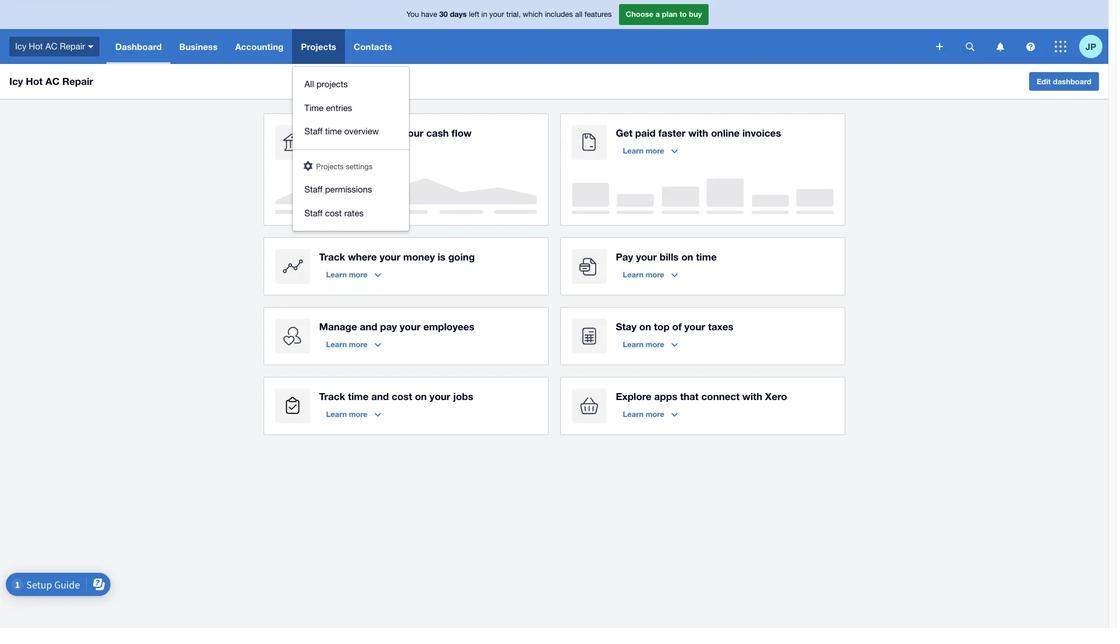 Task type: vqa. For each thing, say whether or not it's contained in the screenshot.
topmost repair
yes



Task type: locate. For each thing, give the bounding box(es) containing it.
0 vertical spatial track
[[319, 251, 345, 263]]

2 horizontal spatial time
[[696, 251, 717, 263]]

svg image up edit dashboard "button"
[[1027, 42, 1035, 51]]

invoices icon image
[[572, 125, 607, 160]]

more down the apps
[[646, 410, 665, 419]]

learn more for time
[[326, 410, 368, 419]]

svg image left jp
[[1055, 41, 1067, 52]]

learn more button for on
[[616, 335, 685, 354]]

repair
[[60, 41, 85, 51], [62, 75, 93, 87]]

projects for projects settings
[[316, 162, 344, 171]]

list box
[[293, 67, 409, 231]]

1 vertical spatial on
[[640, 321, 652, 333]]

30
[[440, 9, 448, 19]]

learn more down the paid
[[623, 146, 665, 155]]

on right bills
[[682, 251, 694, 263]]

learn for on
[[623, 340, 644, 349]]

learn
[[326, 146, 347, 155], [623, 146, 644, 155], [326, 270, 347, 279], [623, 270, 644, 279], [326, 340, 347, 349], [623, 340, 644, 349], [326, 410, 347, 419], [623, 410, 644, 419]]

you have 30 days left in your trial, which includes all features
[[407, 9, 612, 19]]

1 track from the top
[[319, 251, 345, 263]]

add-ons icon image
[[572, 389, 607, 424]]

projects button
[[292, 29, 345, 64]]

more
[[349, 146, 368, 155], [646, 146, 665, 155], [349, 270, 368, 279], [646, 270, 665, 279], [349, 340, 368, 349], [646, 340, 665, 349], [349, 410, 368, 419], [646, 410, 665, 419]]

learn more for visibility
[[326, 146, 368, 155]]

get
[[319, 127, 336, 139], [616, 127, 633, 139]]

2 vertical spatial staff
[[305, 208, 323, 218]]

learn down pay
[[623, 270, 644, 279]]

0 vertical spatial time
[[325, 126, 342, 136]]

projects right header icon
[[316, 162, 344, 171]]

ac inside popup button
[[45, 41, 57, 51]]

more for your
[[646, 270, 665, 279]]

with right faster
[[689, 127, 709, 139]]

you
[[407, 10, 419, 19]]

taxes
[[708, 321, 734, 333]]

1 horizontal spatial time
[[348, 391, 369, 403]]

time for track time and cost on your jobs
[[348, 391, 369, 403]]

learn more down pay
[[623, 270, 665, 279]]

learn more button up settings
[[319, 141, 388, 160]]

bills
[[660, 251, 679, 263]]

0 vertical spatial with
[[689, 127, 709, 139]]

more for visibility
[[349, 146, 368, 155]]

banner
[[0, 0, 1109, 231]]

jp button
[[1080, 29, 1109, 64]]

where
[[348, 251, 377, 263]]

learn right track money icon
[[326, 270, 347, 279]]

connect
[[702, 391, 740, 403]]

icy hot ac repair
[[15, 41, 85, 51], [9, 75, 93, 87]]

learn down explore
[[623, 410, 644, 419]]

manage and pay your employees
[[319, 321, 475, 333]]

ac
[[45, 41, 57, 51], [45, 75, 60, 87]]

staff permissions
[[305, 185, 372, 194]]

buy
[[689, 9, 702, 19]]

get for get visibility over your cash flow
[[319, 127, 336, 139]]

learn more down manage
[[326, 340, 368, 349]]

learn more down stay
[[623, 340, 665, 349]]

hot
[[29, 41, 43, 51], [26, 75, 43, 87]]

business button
[[171, 29, 227, 64]]

more down top
[[646, 340, 665, 349]]

a
[[656, 9, 660, 19]]

staff down header icon
[[305, 185, 323, 194]]

2 get from the left
[[616, 127, 633, 139]]

0 vertical spatial cost
[[325, 208, 342, 218]]

learn more down track time and cost on your jobs
[[326, 410, 368, 419]]

0 vertical spatial icy hot ac repair
[[15, 41, 85, 51]]

rates
[[344, 208, 364, 218]]

3 staff from the top
[[305, 208, 323, 218]]

track
[[319, 251, 345, 263], [319, 391, 345, 403]]

learn right projects icon
[[326, 410, 347, 419]]

2 staff from the top
[[305, 185, 323, 194]]

navigation containing dashboard
[[107, 29, 929, 231]]

1 vertical spatial repair
[[62, 75, 93, 87]]

plan
[[662, 9, 678, 19]]

more down the paid
[[646, 146, 665, 155]]

more for and
[[349, 340, 368, 349]]

learn down the paid
[[623, 146, 644, 155]]

group containing all projects
[[293, 67, 409, 231]]

2 horizontal spatial on
[[682, 251, 694, 263]]

learn more
[[326, 146, 368, 155], [623, 146, 665, 155], [326, 270, 368, 279], [623, 270, 665, 279], [326, 340, 368, 349], [623, 340, 665, 349], [326, 410, 368, 419], [623, 410, 665, 419]]

more for time
[[349, 410, 368, 419]]

1 horizontal spatial cost
[[392, 391, 412, 403]]

0 vertical spatial projects
[[301, 41, 337, 52]]

0 horizontal spatial with
[[689, 127, 709, 139]]

staff time overview
[[305, 126, 379, 136]]

includes
[[545, 10, 573, 19]]

projects for projects
[[301, 41, 337, 52]]

stay
[[616, 321, 637, 333]]

0 horizontal spatial cost
[[325, 208, 342, 218]]

1 horizontal spatial with
[[743, 391, 763, 403]]

1 staff from the top
[[305, 126, 323, 136]]

learn for your
[[623, 270, 644, 279]]

projects up all projects
[[301, 41, 337, 52]]

all projects link
[[293, 73, 409, 96]]

staff for staff permissions
[[305, 185, 323, 194]]

more for apps
[[646, 410, 665, 419]]

0 vertical spatial icy
[[15, 41, 26, 51]]

learn more button down manage
[[319, 335, 388, 354]]

1 vertical spatial staff
[[305, 185, 323, 194]]

svg image
[[966, 42, 975, 51], [997, 42, 1005, 51], [937, 43, 944, 50], [88, 45, 94, 48]]

more down manage
[[349, 340, 368, 349]]

learn more button for apps
[[616, 405, 685, 424]]

learn more button down pay your bills on time
[[616, 265, 685, 284]]

learn more button
[[319, 141, 388, 160], [616, 141, 685, 160], [319, 265, 388, 284], [616, 265, 685, 284], [319, 335, 388, 354], [616, 335, 685, 354], [319, 405, 388, 424], [616, 405, 685, 424]]

navigation
[[107, 29, 929, 231]]

2 vertical spatial on
[[415, 391, 427, 403]]

learn more up projects settings
[[326, 146, 368, 155]]

your inside you have 30 days left in your trial, which includes all features
[[490, 10, 505, 19]]

track time and cost on your jobs
[[319, 391, 474, 403]]

with left xero
[[743, 391, 763, 403]]

1 vertical spatial hot
[[26, 75, 43, 87]]

learn more button for time
[[319, 405, 388, 424]]

more up settings
[[349, 146, 368, 155]]

on left top
[[640, 321, 652, 333]]

0 horizontal spatial get
[[319, 127, 336, 139]]

settings
[[346, 162, 373, 171]]

0 horizontal spatial svg image
[[1027, 42, 1035, 51]]

staff for staff time overview
[[305, 126, 323, 136]]

that
[[681, 391, 699, 403]]

1 horizontal spatial get
[[616, 127, 633, 139]]

all
[[305, 79, 314, 89]]

0 horizontal spatial time
[[325, 126, 342, 136]]

learn more for your
[[623, 270, 665, 279]]

with
[[689, 127, 709, 139], [743, 391, 763, 403]]

learn more button down track time and cost on your jobs
[[319, 405, 388, 424]]

contacts
[[354, 41, 393, 52]]

time
[[325, 126, 342, 136], [696, 251, 717, 263], [348, 391, 369, 403]]

1 vertical spatial with
[[743, 391, 763, 403]]

track right projects icon
[[319, 391, 345, 403]]

learn down manage
[[326, 340, 347, 349]]

1 vertical spatial projects
[[316, 162, 344, 171]]

learn more for and
[[326, 340, 368, 349]]

0 vertical spatial ac
[[45, 41, 57, 51]]

accounting
[[235, 41, 284, 52]]

your
[[490, 10, 505, 19], [403, 127, 424, 139], [380, 251, 401, 263], [636, 251, 657, 263], [400, 321, 421, 333], [685, 321, 706, 333], [430, 391, 451, 403]]

staff down time
[[305, 126, 323, 136]]

list box inside navigation
[[293, 67, 409, 231]]

pay
[[380, 321, 397, 333]]

learn more for apps
[[623, 410, 665, 419]]

group
[[293, 67, 409, 231]]

projects inside group
[[316, 162, 344, 171]]

explore
[[616, 391, 652, 403]]

1 get from the left
[[319, 127, 336, 139]]

learn more button down the apps
[[616, 405, 685, 424]]

time inside the staff time overview link
[[325, 126, 342, 136]]

top
[[654, 321, 670, 333]]

learn more down explore
[[623, 410, 665, 419]]

icy hot ac repair inside icy hot ac repair popup button
[[15, 41, 85, 51]]

learn more button down the paid
[[616, 141, 685, 160]]

1 vertical spatial track
[[319, 391, 345, 403]]

employees
[[424, 321, 475, 333]]

0 vertical spatial staff
[[305, 126, 323, 136]]

icy
[[15, 41, 26, 51], [9, 75, 23, 87]]

learn more down where
[[326, 270, 368, 279]]

time entries
[[305, 103, 352, 113]]

cost
[[325, 208, 342, 218], [392, 391, 412, 403]]

track left where
[[319, 251, 345, 263]]

trial,
[[507, 10, 521, 19]]

jobs
[[453, 391, 474, 403]]

projects inside popup button
[[301, 41, 337, 52]]

features
[[585, 10, 612, 19]]

on left jobs
[[415, 391, 427, 403]]

0 vertical spatial repair
[[60, 41, 85, 51]]

more down pay your bills on time
[[646, 270, 665, 279]]

0 vertical spatial hot
[[29, 41, 43, 51]]

staff
[[305, 126, 323, 136], [305, 185, 323, 194], [305, 208, 323, 218]]

edit dashboard button
[[1030, 72, 1100, 91]]

learn down stay
[[623, 340, 644, 349]]

on
[[682, 251, 694, 263], [640, 321, 652, 333], [415, 391, 427, 403]]

2 vertical spatial time
[[348, 391, 369, 403]]

svg image
[[1055, 41, 1067, 52], [1027, 42, 1035, 51]]

learn more button down top
[[616, 335, 685, 354]]

more down where
[[349, 270, 368, 279]]

edit
[[1037, 77, 1051, 86]]

learn more button for your
[[616, 265, 685, 284]]

get down time entries
[[319, 127, 336, 139]]

2 track from the top
[[319, 391, 345, 403]]

and
[[360, 321, 378, 333], [372, 391, 389, 403]]

dashboard
[[115, 41, 162, 52]]

permissions
[[325, 185, 372, 194]]

0 horizontal spatial on
[[415, 391, 427, 403]]

choose a plan to buy
[[626, 9, 702, 19]]

learn up projects settings
[[326, 146, 347, 155]]

more down track time and cost on your jobs
[[349, 410, 368, 419]]

group inside navigation
[[293, 67, 409, 231]]

cost inside banner
[[325, 208, 342, 218]]

learn more button for visibility
[[319, 141, 388, 160]]

staff down staff permissions
[[305, 208, 323, 218]]

0 vertical spatial on
[[682, 251, 694, 263]]

1 horizontal spatial svg image
[[1055, 41, 1067, 52]]

learn for apps
[[623, 410, 644, 419]]

list box containing all projects
[[293, 67, 409, 231]]

learn more button down where
[[319, 265, 388, 284]]

time entries link
[[293, 96, 409, 120]]

edit dashboard
[[1037, 77, 1092, 86]]

learn for visibility
[[326, 146, 347, 155]]

get left the paid
[[616, 127, 633, 139]]

going
[[449, 251, 475, 263]]

learn for paid
[[623, 146, 644, 155]]



Task type: describe. For each thing, give the bounding box(es) containing it.
header image
[[304, 161, 313, 171]]

in
[[482, 10, 488, 19]]

0 vertical spatial and
[[360, 321, 378, 333]]

track for track where your money is going
[[319, 251, 345, 263]]

pay your bills on time
[[616, 251, 717, 263]]

dashboard link
[[107, 29, 171, 64]]

days
[[450, 9, 467, 19]]

staff for staff cost rates
[[305, 208, 323, 218]]

all
[[575, 10, 583, 19]]

employees icon image
[[275, 319, 310, 354]]

1 vertical spatial ac
[[45, 75, 60, 87]]

to
[[680, 9, 687, 19]]

track where your money is going
[[319, 251, 475, 263]]

1 vertical spatial cost
[[392, 391, 412, 403]]

accounting button
[[227, 29, 292, 64]]

projects
[[317, 79, 348, 89]]

flow
[[452, 127, 472, 139]]

banking icon image
[[275, 125, 310, 160]]

faster
[[659, 127, 686, 139]]

pay
[[616, 251, 634, 263]]

bills icon image
[[572, 249, 607, 284]]

business
[[179, 41, 218, 52]]

learn more button for where
[[319, 265, 388, 284]]

time for staff time overview
[[325, 126, 342, 136]]

learn more button for and
[[319, 335, 388, 354]]

overview
[[344, 126, 379, 136]]

stay on top of your taxes
[[616, 321, 734, 333]]

1 vertical spatial and
[[372, 391, 389, 403]]

staff permissions link
[[293, 178, 409, 202]]

choose
[[626, 9, 654, 19]]

1 horizontal spatial on
[[640, 321, 652, 333]]

explore apps that connect with xero
[[616, 391, 788, 403]]

visibility
[[339, 127, 377, 139]]

navigation inside banner
[[107, 29, 929, 231]]

have
[[421, 10, 437, 19]]

learn more for paid
[[623, 146, 665, 155]]

entries
[[326, 103, 352, 113]]

staff time overview link
[[293, 120, 409, 144]]

1 vertical spatial icy
[[9, 75, 23, 87]]

banner containing jp
[[0, 0, 1109, 231]]

paid
[[636, 127, 656, 139]]

over
[[379, 127, 400, 139]]

learn more for where
[[326, 270, 368, 279]]

1 vertical spatial time
[[696, 251, 717, 263]]

get visibility over your cash flow
[[319, 127, 472, 139]]

projects settings
[[316, 162, 373, 171]]

invoices preview bar graph image
[[572, 179, 834, 214]]

contacts button
[[345, 29, 401, 64]]

more for on
[[646, 340, 665, 349]]

online
[[711, 127, 740, 139]]

svg image inside icy hot ac repair popup button
[[88, 45, 94, 48]]

banking preview line graph image
[[275, 179, 537, 214]]

get for get paid faster with online invoices
[[616, 127, 633, 139]]

icy inside popup button
[[15, 41, 26, 51]]

taxes icon image
[[572, 319, 607, 354]]

learn for time
[[326, 410, 347, 419]]

learn more button for paid
[[616, 141, 685, 160]]

projects icon image
[[275, 389, 310, 424]]

track for track time and cost on your jobs
[[319, 391, 345, 403]]

staff cost rates link
[[293, 202, 409, 225]]

more for paid
[[646, 146, 665, 155]]

staff cost rates
[[305, 208, 364, 218]]

invoices
[[743, 127, 782, 139]]

apps
[[655, 391, 678, 403]]

track money icon image
[[275, 249, 310, 284]]

learn for and
[[326, 340, 347, 349]]

1 vertical spatial icy hot ac repair
[[9, 75, 93, 87]]

xero
[[766, 391, 788, 403]]

money
[[403, 251, 435, 263]]

which
[[523, 10, 543, 19]]

of
[[673, 321, 682, 333]]

cash
[[427, 127, 449, 139]]

more for where
[[349, 270, 368, 279]]

icy hot ac repair button
[[0, 29, 107, 64]]

jp
[[1086, 41, 1097, 52]]

manage
[[319, 321, 357, 333]]

learn for where
[[326, 270, 347, 279]]

hot inside popup button
[[29, 41, 43, 51]]

repair inside popup button
[[60, 41, 85, 51]]

dashboard
[[1054, 77, 1092, 86]]

time
[[305, 103, 324, 113]]

learn more for on
[[623, 340, 665, 349]]

all projects
[[305, 79, 348, 89]]

left
[[469, 10, 480, 19]]

get paid faster with online invoices
[[616, 127, 782, 139]]

is
[[438, 251, 446, 263]]



